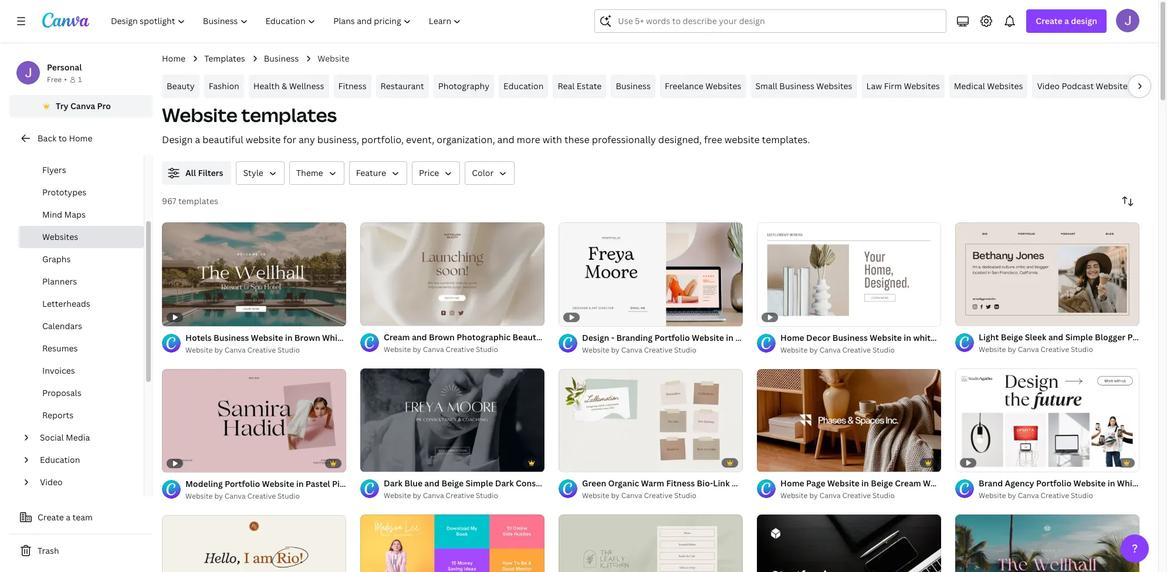 Task type: vqa. For each thing, say whether or not it's contained in the screenshot.
? DROPDOWN BUTTON
no



Task type: locate. For each thing, give the bounding box(es) containing it.
resume
[[613, 478, 645, 489]]

back to home
[[38, 133, 92, 144]]

warm left brand
[[923, 478, 947, 489]]

education link left "real"
[[499, 75, 548, 98]]

small business websites link
[[751, 75, 857, 98]]

try
[[56, 100, 68, 112]]

0 vertical spatial style
[[243, 167, 263, 178]]

cream inside cream and brown photographic beauty site launch website website by canva creative studio
[[384, 332, 410, 343]]

beige
[[1001, 332, 1023, 343], [442, 478, 464, 489], [871, 478, 893, 489]]

0 horizontal spatial website
[[246, 133, 281, 146]]

0 horizontal spatial of
[[374, 458, 382, 466]]

create a team button
[[9, 506, 153, 529]]

modern left elegance
[[348, 332, 379, 343]]

website by canva creative studio link
[[384, 344, 545, 356], [979, 344, 1140, 356], [185, 344, 346, 356], [582, 344, 743, 356], [781, 344, 942, 356], [384, 490, 545, 502], [582, 490, 743, 502], [781, 490, 942, 502], [979, 490, 1140, 502], [185, 491, 346, 503]]

1 of 7 link
[[757, 369, 942, 472]]

2 website from the left
[[725, 133, 760, 146]]

0 horizontal spatial education
[[40, 454, 80, 465]]

1 horizontal spatial video
[[1037, 80, 1060, 92]]

social
[[40, 432, 64, 443]]

social media
[[40, 432, 90, 443]]

consultancy
[[516, 478, 566, 489]]

1 horizontal spatial modern
[[956, 478, 987, 489]]

2 vertical spatial home
[[781, 478, 805, 489]]

1 vertical spatial business link
[[611, 75, 656, 98]]

brown inside cream and brown photographic beauty site launch website website by canva creative studio
[[429, 332, 455, 343]]

law
[[867, 80, 882, 92]]

back to home link
[[9, 127, 153, 150]]

0 vertical spatial modern
[[348, 332, 379, 343]]

1 horizontal spatial style
[[419, 332, 439, 343]]

1 horizontal spatial website
[[725, 133, 760, 146]]

portfolio right agency
[[1037, 478, 1072, 489]]

1 horizontal spatial simple
[[1066, 332, 1093, 343]]

canva inside dark blue and beige simple dark consultancy portfolio & resume website website by canva creative studio
[[423, 491, 444, 500]]

1 left 7
[[765, 459, 769, 467]]

beauty down home 'link' at the left top of the page
[[167, 80, 195, 92]]

of left 5 at bottom
[[374, 458, 382, 466]]

modern inside home page website in beige cream warm & modern style website by canva creative studio
[[956, 478, 987, 489]]

medical websites
[[954, 80, 1023, 92]]

templates down all filters button
[[178, 195, 218, 207]]

fitness left "bio-"
[[666, 478, 695, 489]]

create
[[1036, 15, 1063, 26], [38, 512, 64, 523]]

a
[[1065, 15, 1069, 26], [195, 133, 200, 146], [66, 512, 71, 523]]

1 horizontal spatial of
[[771, 459, 779, 467]]

1 horizontal spatial portfolio
[[1037, 478, 1072, 489]]

& left brand
[[949, 478, 954, 489]]

templates up for
[[241, 102, 337, 127]]

1 of 5 link
[[360, 368, 545, 472]]

templates for 967
[[178, 195, 218, 207]]

websites
[[706, 80, 742, 92], [817, 80, 853, 92], [904, 80, 940, 92], [987, 80, 1023, 92], [1096, 80, 1132, 92], [42, 231, 78, 242]]

studio inside hotels business website in brown white modern elegance style website by canva creative studio
[[278, 345, 300, 355]]

a right the design on the top
[[195, 133, 200, 146]]

0 vertical spatial simple
[[1066, 332, 1093, 343]]

1 horizontal spatial create
[[1036, 15, 1063, 26]]

templates inside the website templates design a beautiful website for any business, portfolio, event, organization, and more with these professionally designed, free website templates.
[[241, 102, 337, 127]]

home
[[162, 53, 186, 64], [69, 133, 92, 144], [781, 478, 805, 489]]

1 vertical spatial education link
[[35, 449, 137, 471]]

create inside button
[[38, 512, 64, 523]]

1 horizontal spatial education
[[504, 80, 544, 92]]

1 horizontal spatial website by canva creative studio
[[582, 345, 697, 355]]

prototypes
[[42, 187, 86, 198]]

1 horizontal spatial warm
[[923, 478, 947, 489]]

Sort by button
[[1116, 190, 1140, 213]]

0 vertical spatial beauty
[[167, 80, 195, 92]]

reports
[[42, 410, 74, 421]]

2 horizontal spatial a
[[1065, 15, 1069, 26]]

1 horizontal spatial beige
[[871, 478, 893, 489]]

create inside dropdown button
[[1036, 15, 1063, 26]]

1 horizontal spatial &
[[605, 478, 611, 489]]

studio inside dark blue and beige simple dark consultancy portfolio & resume website website by canva creative studio
[[476, 491, 498, 500]]

yellow colorful blocks blogger bio-link website image
[[360, 514, 545, 572]]

1 horizontal spatial brown
[[429, 332, 455, 343]]

real
[[558, 80, 575, 92]]

1 vertical spatial modern
[[956, 478, 987, 489]]

0 horizontal spatial website by canva creative studio
[[185, 491, 300, 501]]

in inside hotels business website in brown white modern elegance style website by canva creative studio
[[285, 332, 293, 343]]

1 vertical spatial cream
[[895, 478, 921, 489]]

2 vertical spatial style
[[989, 478, 1010, 489]]

1 right the •
[[78, 75, 82, 85]]

video up create a team
[[40, 477, 63, 488]]

creative inside brand agency portfolio website in white black s website by canva creative studio
[[1041, 491, 1070, 501]]

0 horizontal spatial portfolio
[[568, 478, 604, 489]]

0 horizontal spatial modern
[[348, 332, 379, 343]]

create left design
[[1036, 15, 1063, 26]]

1 horizontal spatial cream
[[895, 478, 921, 489]]

white inside hotels business website in brown white modern elegance style website by canva creative studio
[[322, 332, 346, 343]]

& left resume
[[605, 478, 611, 489]]

0 horizontal spatial dark
[[384, 478, 403, 489]]

1 vertical spatial templates
[[178, 195, 218, 207]]

1 vertical spatial simple
[[466, 478, 493, 489]]

style inside hotels business website in brown white modern elegance style website by canva creative studio
[[419, 332, 439, 343]]

organic
[[608, 478, 639, 489]]

canva
[[70, 100, 95, 112], [423, 344, 444, 354], [1018, 344, 1039, 354], [225, 345, 246, 355], [621, 345, 643, 355], [820, 345, 841, 355], [423, 491, 444, 500], [621, 491, 643, 501], [820, 491, 841, 501], [1018, 491, 1039, 501], [225, 491, 246, 501]]

light beige sleek and simple blogger personal website image
[[956, 222, 1140, 326]]

2 horizontal spatial website by canva creative studio
[[781, 345, 895, 355]]

creative inside hotels business website in brown white modern elegance style website by canva creative studio
[[247, 345, 276, 355]]

1 vertical spatial beauty
[[513, 332, 541, 343]]

2 horizontal spatial in
[[1108, 478, 1116, 489]]

0 horizontal spatial home
[[69, 133, 92, 144]]

creative inside home page website in beige cream warm & modern style website by canva creative studio
[[843, 491, 871, 501]]

creative inside green organic warm fitness bio-link website website by canva creative studio
[[644, 491, 673, 501]]

creative
[[446, 344, 474, 354], [1041, 344, 1070, 354], [247, 345, 276, 355], [644, 345, 673, 355], [843, 345, 871, 355], [446, 491, 474, 500], [644, 491, 673, 501], [843, 491, 871, 501], [1041, 491, 1070, 501], [247, 491, 276, 501]]

0 horizontal spatial fitness
[[338, 80, 367, 92]]

templates
[[241, 102, 337, 127], [178, 195, 218, 207]]

0 horizontal spatial personal
[[47, 62, 82, 73]]

0 horizontal spatial create
[[38, 512, 64, 523]]

a left design
[[1065, 15, 1069, 26]]

1 vertical spatial create
[[38, 512, 64, 523]]

theme button
[[289, 161, 344, 185]]

1 left 5 at bottom
[[369, 458, 372, 466]]

a for team
[[66, 512, 71, 523]]

dark blue and beige simple dark consultancy portfolio & resume website link
[[384, 477, 679, 490]]

website right free
[[725, 133, 760, 146]]

portfolio left organic on the right bottom
[[568, 478, 604, 489]]

2 warm from the left
[[923, 478, 947, 489]]

0 vertical spatial cream
[[384, 332, 410, 343]]

home inside home page website in beige cream warm & modern style website by canva creative studio
[[781, 478, 805, 489]]

medical websites link
[[950, 75, 1028, 98]]

invoices link
[[19, 360, 144, 382]]

0 horizontal spatial a
[[66, 512, 71, 523]]

0 vertical spatial fitness
[[338, 80, 367, 92]]

business
[[264, 53, 299, 64], [616, 80, 651, 92], [780, 80, 815, 92], [42, 142, 77, 153], [214, 332, 249, 343]]

1 horizontal spatial education link
[[499, 75, 548, 98]]

0 vertical spatial templates
[[241, 102, 337, 127]]

0 horizontal spatial templates
[[178, 195, 218, 207]]

back
[[38, 133, 56, 144]]

canva inside home page website in beige cream warm & modern style website by canva creative studio
[[820, 491, 841, 501]]

0 horizontal spatial beauty
[[167, 80, 195, 92]]

fitness right the wellness
[[338, 80, 367, 92]]

jacob simon image
[[1116, 9, 1140, 32]]

0 horizontal spatial beige
[[442, 478, 464, 489]]

education down social media on the bottom of page
[[40, 454, 80, 465]]

2 horizontal spatial beige
[[1001, 332, 1023, 343]]

design
[[162, 133, 193, 146]]

simple inside dark blue and beige simple dark consultancy portfolio & resume website website by canva creative studio
[[466, 478, 493, 489]]

1 horizontal spatial 1
[[369, 458, 372, 466]]

by inside home page website in beige cream warm & modern style website by canva creative studio
[[810, 491, 818, 501]]

beautiful
[[203, 133, 243, 146]]

website left for
[[246, 133, 281, 146]]

1 horizontal spatial personal
[[1128, 332, 1163, 343]]

1 website from the left
[[246, 133, 281, 146]]

real estate link
[[553, 75, 607, 98]]

1 horizontal spatial templates
[[241, 102, 337, 127]]

dark left 'blue'
[[384, 478, 403, 489]]

websites right medical
[[987, 80, 1023, 92]]

beauty left the site
[[513, 332, 541, 343]]

calendars
[[42, 320, 82, 332]]

try canva pro button
[[9, 95, 153, 117]]

in inside home page website in beige cream warm & modern style website by canva creative studio
[[862, 478, 869, 489]]

modern left agency
[[956, 478, 987, 489]]

1 horizontal spatial a
[[195, 133, 200, 146]]

style inside button
[[243, 167, 263, 178]]

video link
[[35, 471, 137, 494]]

2 horizontal spatial 1
[[765, 459, 769, 467]]

0 vertical spatial home
[[162, 53, 186, 64]]

color
[[472, 167, 494, 178]]

website by canva creative studio link for green organic warm fitness bio-link website
[[582, 490, 743, 502]]

personal up the •
[[47, 62, 82, 73]]

&
[[282, 80, 287, 92], [605, 478, 611, 489], [949, 478, 954, 489]]

link
[[713, 478, 730, 489]]

personal
[[47, 62, 82, 73], [1128, 332, 1163, 343]]

website
[[246, 133, 281, 146], [725, 133, 760, 146]]

filters
[[198, 167, 223, 178]]

1
[[78, 75, 82, 85], [369, 458, 372, 466], [765, 459, 769, 467]]

1 vertical spatial a
[[195, 133, 200, 146]]

personal left w
[[1128, 332, 1163, 343]]

website inside light beige sleek and simple blogger personal w website by canva creative studio
[[979, 344, 1006, 354]]

social media link
[[35, 427, 137, 449]]

home page website in beige cream warm & modern style website by canva creative studio
[[781, 478, 1010, 501]]

0 horizontal spatial white
[[322, 332, 346, 343]]

proposals
[[42, 387, 81, 399]]

0 vertical spatial a
[[1065, 15, 1069, 26]]

1 horizontal spatial dark
[[495, 478, 514, 489]]

invoices
[[42, 365, 75, 376]]

cards
[[79, 142, 102, 153]]

a inside button
[[66, 512, 71, 523]]

business link up health & wellness
[[264, 52, 299, 65]]

0 vertical spatial create
[[1036, 15, 1063, 26]]

mind maps
[[42, 209, 86, 220]]

1 warm from the left
[[641, 478, 665, 489]]

0 horizontal spatial in
[[285, 332, 293, 343]]

video left podcast
[[1037, 80, 1060, 92]]

freelance
[[665, 80, 704, 92]]

1 vertical spatial white
[[1118, 478, 1141, 489]]

1 vertical spatial video
[[40, 477, 63, 488]]

education left "real"
[[504, 80, 544, 92]]

photography
[[438, 80, 490, 92]]

1 vertical spatial style
[[419, 332, 439, 343]]

1 vertical spatial home
[[69, 133, 92, 144]]

free •
[[47, 75, 67, 85]]

white for black
[[1118, 478, 1141, 489]]

0 horizontal spatial simple
[[466, 478, 493, 489]]

0 horizontal spatial warm
[[641, 478, 665, 489]]

cream and brown photographic beauty site launch website image
[[360, 222, 545, 326]]

a left the team
[[66, 512, 71, 523]]

0 vertical spatial white
[[322, 332, 346, 343]]

canva inside green organic warm fitness bio-link website website by canva creative studio
[[621, 491, 643, 501]]

templates.
[[762, 133, 810, 146]]

0 vertical spatial business link
[[264, 52, 299, 65]]

studio inside green organic warm fitness bio-link website website by canva creative studio
[[674, 491, 697, 501]]

1 vertical spatial education
[[40, 454, 80, 465]]

website by canva creative studio link for hotels business website in brown white modern elegance style
[[185, 344, 346, 356]]

fitness inside green organic warm fitness bio-link website website by canva creative studio
[[666, 478, 695, 489]]

0 horizontal spatial business link
[[264, 52, 299, 65]]

websites right podcast
[[1096, 80, 1132, 92]]

studio inside home page website in beige cream warm & modern style website by canva creative studio
[[873, 491, 895, 501]]

website by canva creative studio link for cream and brown photographic beauty site launch website
[[384, 344, 545, 356]]

light
[[979, 332, 999, 343]]

1 horizontal spatial in
[[862, 478, 869, 489]]

simple inside light beige sleek and simple blogger personal w website by canva creative studio
[[1066, 332, 1093, 343]]

hotels business website in brown white modern elegance style link
[[185, 331, 439, 344]]

business cards link
[[19, 137, 144, 159]]

education for the rightmost 'education' link
[[504, 80, 544, 92]]

2 horizontal spatial style
[[989, 478, 1010, 489]]

launch
[[561, 332, 590, 343]]

dark left consultancy
[[495, 478, 514, 489]]

canva inside brand agency portfolio website in white black s website by canva creative studio
[[1018, 491, 1039, 501]]

flyers link
[[19, 159, 144, 181]]

websites down mind maps
[[42, 231, 78, 242]]

create for create a team
[[38, 512, 64, 523]]

warm right organic on the right bottom
[[641, 478, 665, 489]]

portfolio,
[[362, 133, 404, 146]]

education link
[[499, 75, 548, 98], [35, 449, 137, 471]]

& right health
[[282, 80, 287, 92]]

these
[[565, 133, 590, 146]]

a inside dropdown button
[[1065, 15, 1069, 26]]

create a design
[[1036, 15, 1098, 26]]

2 horizontal spatial &
[[949, 478, 954, 489]]

studio inside brand agency portfolio website in white black s website by canva creative studio
[[1071, 491, 1094, 501]]

1 vertical spatial personal
[[1128, 332, 1163, 343]]

1 horizontal spatial fitness
[[666, 478, 695, 489]]

real estate
[[558, 80, 602, 92]]

light beige sleek and simple blogger personal w website by canva creative studio
[[979, 332, 1168, 354]]

0 horizontal spatial brown
[[295, 332, 320, 343]]

0 horizontal spatial cream
[[384, 332, 410, 343]]

0 vertical spatial video
[[1037, 80, 1060, 92]]

2 horizontal spatial home
[[781, 478, 805, 489]]

2 dark from the left
[[495, 478, 514, 489]]

portfolio
[[568, 478, 604, 489], [1037, 478, 1072, 489]]

canva inside light beige sleek and simple blogger personal w website by canva creative studio
[[1018, 344, 1039, 354]]

0 horizontal spatial education link
[[35, 449, 137, 471]]

create a team
[[38, 512, 93, 523]]

and inside dark blue and beige simple dark consultancy portfolio & resume website website by canva creative studio
[[425, 478, 440, 489]]

calendars link
[[19, 315, 144, 338]]

planners
[[42, 276, 77, 287]]

websites right firm
[[904, 80, 940, 92]]

business inside hotels business website in brown white modern elegance style website by canva creative studio
[[214, 332, 249, 343]]

and inside cream and brown photographic beauty site launch website website by canva creative studio
[[412, 332, 427, 343]]

green organic warm food and restaurant bio-link website image
[[559, 515, 743, 572]]

2 vertical spatial a
[[66, 512, 71, 523]]

video for video podcast websites
[[1037, 80, 1060, 92]]

create left the team
[[38, 512, 64, 523]]

of left 7
[[771, 459, 779, 467]]

try canva pro
[[56, 100, 111, 112]]

feature
[[356, 167, 386, 178]]

firm
[[884, 80, 902, 92]]

0 vertical spatial education
[[504, 80, 544, 92]]

education link down the media
[[35, 449, 137, 471]]

proposals link
[[19, 382, 144, 404]]

trash link
[[9, 539, 153, 563]]

1 vertical spatial fitness
[[666, 478, 695, 489]]

sleek
[[1025, 332, 1047, 343]]

0 vertical spatial personal
[[47, 62, 82, 73]]

reports link
[[19, 404, 144, 427]]

event,
[[406, 133, 435, 146]]

business inside the small business websites link
[[780, 80, 815, 92]]

white inside brand agency portfolio website in white black s website by canva creative studio
[[1118, 478, 1141, 489]]

1 horizontal spatial home
[[162, 53, 186, 64]]

personal inside light beige sleek and simple blogger personal w website by canva creative studio
[[1128, 332, 1163, 343]]

0 horizontal spatial style
[[243, 167, 263, 178]]

business link right estate
[[611, 75, 656, 98]]

1 horizontal spatial beauty
[[513, 332, 541, 343]]

green organic warm fitness bio-link website website by canva creative studio
[[582, 478, 764, 501]]

None search field
[[595, 9, 947, 33]]

0 horizontal spatial video
[[40, 477, 63, 488]]

0 vertical spatial education link
[[499, 75, 548, 98]]

a inside the website templates design a beautiful website for any business, portfolio, event, organization, and more with these professionally designed, free website templates.
[[195, 133, 200, 146]]

fitness
[[338, 80, 367, 92], [666, 478, 695, 489]]

1 horizontal spatial white
[[1118, 478, 1141, 489]]



Task type: describe. For each thing, give the bounding box(es) containing it.
mind maps link
[[19, 204, 144, 226]]

beige inside dark blue and beige simple dark consultancy portfolio & resume website website by canva creative studio
[[442, 478, 464, 489]]

a for design
[[1065, 15, 1069, 26]]

by inside light beige sleek and simple blogger personal w website by canva creative studio
[[1008, 344, 1017, 354]]

fitness link
[[334, 75, 371, 98]]

design
[[1071, 15, 1098, 26]]

5
[[384, 458, 388, 466]]

medical
[[954, 80, 985, 92]]

cream and brown photographic beauty site launch website link
[[384, 331, 624, 344]]

beige inside light beige sleek and simple blogger personal w website by canva creative studio
[[1001, 332, 1023, 343]]

beauty link
[[162, 75, 199, 98]]

1 of 5
[[369, 458, 388, 466]]

top level navigation element
[[103, 9, 472, 33]]

brand agency portfolio website in white black s website by canva creative studio
[[979, 478, 1168, 501]]

green organic warm fitness bio-link website image
[[559, 369, 743, 472]]

1 of 7
[[765, 459, 784, 467]]

education for the leftmost 'education' link
[[40, 454, 80, 465]]

canva inside hotels business website in brown white modern elegance style website by canva creative studio
[[225, 345, 246, 355]]

photography link
[[434, 75, 494, 98]]

website by canva creative studio link for dark blue and beige simple dark consultancy portfolio & resume website
[[384, 490, 545, 502]]

website templates design a beautiful website for any business, portfolio, event, organization, and more with these professionally designed, free website templates.
[[162, 102, 810, 146]]

prototypes link
[[19, 181, 144, 204]]

video podcast websites
[[1037, 80, 1132, 92]]

7
[[781, 459, 784, 467]]

freelance websites link
[[660, 75, 746, 98]]

1 horizontal spatial business link
[[611, 75, 656, 98]]

home page website in beige cream warm & modern style image
[[757, 369, 942, 472]]

brand agency portfolio website in white black s link
[[979, 477, 1168, 490]]

hotels
[[185, 332, 212, 343]]

fashion link
[[204, 75, 244, 98]]

health
[[253, 80, 280, 92]]

& inside home page website in beige cream warm & modern style website by canva creative studio
[[949, 478, 954, 489]]

all filters
[[185, 167, 223, 178]]

for
[[283, 133, 296, 146]]

graphs link
[[19, 248, 144, 271]]

0 horizontal spatial 1
[[78, 75, 82, 85]]

creative inside light beige sleek and simple blogger personal w website by canva creative studio
[[1041, 344, 1070, 354]]

967 templates
[[162, 195, 218, 207]]

and inside the website templates design a beautiful website for any business, portfolio, event, organization, and more with these professionally designed, free website templates.
[[497, 133, 515, 146]]

templates
[[204, 53, 245, 64]]

health & wellness
[[253, 80, 324, 92]]

all
[[185, 167, 196, 178]]

1 for home
[[765, 459, 769, 467]]

pro
[[97, 100, 111, 112]]

websites left law
[[817, 80, 853, 92]]

page
[[807, 478, 826, 489]]

elegance
[[381, 332, 417, 343]]

simple for beige
[[466, 478, 493, 489]]

website inside the website templates design a beautiful website for any business, portfolio, event, organization, and more with these professionally designed, free website templates.
[[162, 102, 238, 127]]

portfolio inside brand agency portfolio website in white black s website by canva creative studio
[[1037, 478, 1072, 489]]

blue
[[405, 478, 423, 489]]

create a design button
[[1027, 9, 1107, 33]]

portfolio inside dark blue and beige simple dark consultancy portfolio & resume website website by canva creative studio
[[568, 478, 604, 489]]

1 for dark
[[369, 458, 372, 466]]

canva inside 'button'
[[70, 100, 95, 112]]

video for video
[[40, 477, 63, 488]]

green
[[582, 478, 606, 489]]

planners link
[[19, 271, 144, 293]]

website by canva creative studio link for light beige sleek and simple blogger personal w
[[979, 344, 1140, 356]]

white for modern
[[322, 332, 346, 343]]

templates for website
[[241, 102, 337, 127]]

media
[[66, 432, 90, 443]]

and inside light beige sleek and simple blogger personal w website by canva creative studio
[[1049, 332, 1064, 343]]

creative inside dark blue and beige simple dark consultancy portfolio & resume website website by canva creative studio
[[446, 491, 474, 500]]

team
[[73, 512, 93, 523]]

0 horizontal spatial &
[[282, 80, 287, 92]]

warm inside home page website in beige cream warm & modern style website by canva creative studio
[[923, 478, 947, 489]]

law firm websites link
[[862, 75, 945, 98]]

by inside hotels business website in brown white modern elegance style website by canva creative studio
[[215, 345, 223, 355]]

price button
[[412, 161, 460, 185]]

create for create a design
[[1036, 15, 1063, 26]]

brown inside hotels business website in brown white modern elegance style website by canva creative studio
[[295, 332, 320, 343]]

beauty inside cream and brown photographic beauty site launch website website by canva creative studio
[[513, 332, 541, 343]]

website by canva creative studio for website
[[781, 345, 895, 355]]

blogger
[[1095, 332, 1126, 343]]

Search search field
[[618, 10, 939, 32]]

by inside cream and brown photographic beauty site launch website website by canva creative studio
[[413, 344, 421, 354]]

website by canva creative studio for warm
[[582, 345, 697, 355]]

free
[[704, 133, 723, 146]]

in inside brand agency portfolio website in white black s website by canva creative studio
[[1108, 478, 1116, 489]]

resumes link
[[19, 338, 144, 360]]

in for beige
[[862, 478, 869, 489]]

estate
[[577, 80, 602, 92]]

photographic
[[457, 332, 511, 343]]

freelance websites
[[665, 80, 742, 92]]

in for brown
[[285, 332, 293, 343]]

style button
[[236, 161, 285, 185]]

by inside brand agency portfolio website in white black s website by canva creative studio
[[1008, 491, 1017, 501]]

business,
[[317, 133, 359, 146]]

warm inside green organic warm fitness bio-link website website by canva creative studio
[[641, 478, 665, 489]]

modern inside hotels business website in brown white modern elegance style website by canva creative studio
[[348, 332, 379, 343]]

brand
[[979, 478, 1003, 489]]

professionally
[[592, 133, 656, 146]]

black
[[1143, 478, 1165, 489]]

any
[[299, 133, 315, 146]]

website by canva creative studio link for brand agency portfolio website in white black s
[[979, 490, 1140, 502]]

color button
[[465, 161, 515, 185]]

dark blue and beige simple dark consultancy portfolio & resume website image
[[360, 368, 545, 472]]

maps
[[64, 209, 86, 220]]

green organic warm fitness bio-link website link
[[582, 477, 764, 490]]

organization,
[[437, 133, 495, 146]]

creative inside cream and brown photographic beauty site launch website website by canva creative studio
[[446, 344, 474, 354]]

letterheads link
[[19, 293, 144, 315]]

to
[[58, 133, 67, 144]]

price
[[419, 167, 439, 178]]

resumes
[[42, 343, 78, 354]]

of for home page website in beige cream warm & modern style
[[771, 459, 779, 467]]

1 dark from the left
[[384, 478, 403, 489]]

home link
[[162, 52, 186, 65]]

by inside dark blue and beige simple dark consultancy portfolio & resume website website by canva creative studio
[[413, 491, 421, 500]]

by inside green organic warm fitness bio-link website website by canva creative studio
[[611, 491, 620, 501]]

simple for and
[[1066, 332, 1093, 343]]

of for dark blue and beige simple dark consultancy portfolio & resume website
[[374, 458, 382, 466]]

canva inside cream and brown photographic beauty site launch website website by canva creative studio
[[423, 344, 444, 354]]

beige inside home page website in beige cream warm & modern style website by canva creative studio
[[871, 478, 893, 489]]

•
[[64, 75, 67, 85]]

light beige sleek and simple blogger personal w link
[[979, 331, 1168, 344]]

health & wellness link
[[249, 75, 329, 98]]

small
[[756, 80, 778, 92]]

trash
[[38, 545, 59, 556]]

home for home
[[162, 53, 186, 64]]

websites right freelance on the top right of page
[[706, 80, 742, 92]]

all filters button
[[162, 161, 232, 185]]

studio inside light beige sleek and simple blogger personal w website by canva creative studio
[[1071, 344, 1094, 354]]

cream inside home page website in beige cream warm & modern style website by canva creative studio
[[895, 478, 921, 489]]

studio inside cream and brown photographic beauty site launch website website by canva creative studio
[[476, 344, 498, 354]]

wellness
[[289, 80, 324, 92]]

business cards
[[42, 142, 102, 153]]

website by canva creative studio link for home page website in beige cream warm & modern style
[[781, 490, 942, 502]]

home for home page website in beige cream warm & modern style website by canva creative studio
[[781, 478, 805, 489]]

cream and brown photographic beauty site launch website website by canva creative studio
[[384, 332, 624, 354]]

& inside dark blue and beige simple dark consultancy portfolio & resume website website by canva creative studio
[[605, 478, 611, 489]]

style inside home page website in beige cream warm & modern style website by canva creative studio
[[989, 478, 1010, 489]]

hotels business website in brown white modern elegance style website by canva creative studio
[[185, 332, 439, 355]]

restaurant link
[[376, 75, 429, 98]]

flyers
[[42, 164, 66, 176]]



